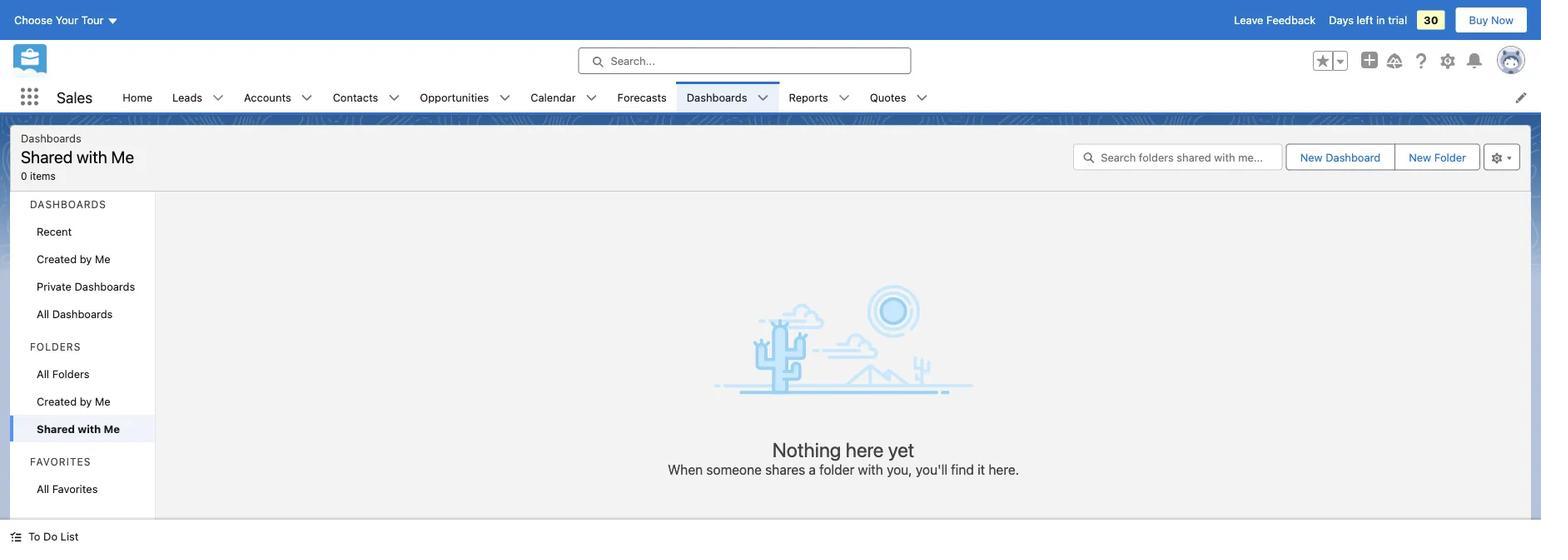 Task type: locate. For each thing, give the bounding box(es) containing it.
all up shared with me
[[37, 367, 49, 380]]

text default image
[[301, 92, 313, 104], [499, 92, 511, 104], [586, 92, 598, 104], [758, 92, 769, 104], [917, 92, 928, 104]]

new folder
[[1410, 151, 1467, 163]]

1 vertical spatial created by me
[[37, 395, 110, 407]]

text default image inside contacts list item
[[388, 92, 400, 104]]

created by me up shared with me
[[37, 395, 110, 407]]

text default image right contacts
[[388, 92, 400, 104]]

search...
[[611, 55, 656, 67]]

someone
[[707, 461, 762, 477]]

text default image left to
[[10, 531, 22, 543]]

accounts
[[244, 91, 291, 103]]

1 vertical spatial with
[[78, 422, 101, 435]]

tour
[[81, 14, 104, 26]]

with
[[77, 147, 107, 166], [78, 422, 101, 435], [858, 461, 884, 477]]

text default image inside calendar list item
[[586, 92, 598, 104]]

created down recent at left top
[[37, 252, 77, 265]]

2 created by me link from the top
[[10, 387, 155, 415]]

new dashboard
[[1301, 151, 1381, 163]]

leads link
[[162, 82, 212, 112]]

created by me down the recent link at the top left of page
[[37, 252, 110, 265]]

shared down all folders
[[37, 422, 75, 435]]

text default image inside leads list item
[[212, 92, 224, 104]]

folders up all folders
[[30, 341, 81, 353]]

3 all from the top
[[37, 482, 49, 495]]

2 created from the top
[[37, 395, 77, 407]]

dashboards
[[687, 91, 748, 103], [21, 132, 81, 144], [30, 199, 107, 210], [75, 280, 135, 292], [52, 307, 113, 320]]

text default image right reports
[[839, 92, 850, 104]]

dashboards down private dashboards link
[[52, 307, 113, 320]]

text default image
[[212, 92, 224, 104], [388, 92, 400, 104], [839, 92, 850, 104], [10, 531, 22, 543]]

contacts list item
[[323, 82, 410, 112]]

1 created from the top
[[37, 252, 77, 265]]

accounts list item
[[234, 82, 323, 112]]

0 horizontal spatial new
[[1301, 151, 1323, 163]]

dashboards up items
[[21, 132, 81, 144]]

new for new dashboard
[[1301, 151, 1323, 163]]

text default image inside reports list item
[[839, 92, 850, 104]]

calendar link
[[521, 82, 586, 112]]

all
[[37, 307, 49, 320], [37, 367, 49, 380], [37, 482, 49, 495]]

with down all folders link
[[78, 422, 101, 435]]

30
[[1424, 14, 1439, 26]]

all down private
[[37, 307, 49, 320]]

me inside shared with me link
[[104, 422, 120, 435]]

all favorites link
[[10, 475, 155, 502]]

choose your tour button
[[13, 7, 120, 33]]

0 vertical spatial created by me link
[[10, 245, 155, 272]]

2 by from the top
[[80, 395, 92, 407]]

1 vertical spatial all
[[37, 367, 49, 380]]

created by me
[[37, 252, 110, 265], [37, 395, 110, 407]]

created by me for private
[[37, 252, 110, 265]]

favorites
[[30, 456, 91, 468], [52, 482, 98, 495]]

1 created by me link from the top
[[10, 245, 155, 272]]

home link
[[113, 82, 162, 112]]

created
[[37, 252, 77, 265], [37, 395, 77, 407]]

shared up items
[[21, 147, 73, 166]]

text default image inside quotes list item
[[917, 92, 928, 104]]

with left you,
[[858, 461, 884, 477]]

quotes
[[870, 91, 907, 103]]

1 vertical spatial favorites
[[52, 482, 98, 495]]

0
[[21, 170, 27, 182]]

2 created by me from the top
[[37, 395, 110, 407]]

all inside all favorites link
[[37, 482, 49, 495]]

text default image down 'search...' button
[[758, 92, 769, 104]]

0 vertical spatial favorites
[[30, 456, 91, 468]]

opportunities
[[420, 91, 489, 103]]

new dashboard button
[[1288, 145, 1395, 170]]

created down all folders
[[37, 395, 77, 407]]

3 text default image from the left
[[586, 92, 598, 104]]

0 vertical spatial created by me
[[37, 252, 110, 265]]

home
[[123, 91, 152, 103]]

new
[[1301, 151, 1323, 163], [1410, 151, 1432, 163]]

2 new from the left
[[1410, 151, 1432, 163]]

buy now button
[[1456, 7, 1528, 33]]

text default image right quotes
[[917, 92, 928, 104]]

2 text default image from the left
[[499, 92, 511, 104]]

dashboards shared with me 0 items
[[21, 132, 134, 182]]

1 new from the left
[[1301, 151, 1323, 163]]

Search folders shared with me... text field
[[1074, 144, 1283, 170]]

shared
[[21, 147, 73, 166], [37, 422, 75, 435]]

1 vertical spatial by
[[80, 395, 92, 407]]

sales
[[57, 88, 93, 106]]

to do list
[[28, 530, 79, 543]]

1 created by me from the top
[[37, 252, 110, 265]]

reports
[[789, 91, 829, 103]]

text default image right accounts
[[301, 92, 313, 104]]

all inside all folders link
[[37, 367, 49, 380]]

0 vertical spatial by
[[80, 252, 92, 265]]

1 by from the top
[[80, 252, 92, 265]]

reports link
[[779, 82, 839, 112]]

days left in trial
[[1330, 14, 1408, 26]]

created by me link up private dashboards
[[10, 245, 155, 272]]

text default image for reports
[[839, 92, 850, 104]]

all folders
[[37, 367, 90, 380]]

folders up shared with me
[[52, 367, 90, 380]]

new left dashboard
[[1301, 151, 1323, 163]]

here
[[846, 438, 884, 461]]

with down sales
[[77, 147, 107, 166]]

buy
[[1470, 14, 1489, 26]]

5 text default image from the left
[[917, 92, 928, 104]]

new folder button
[[1395, 144, 1481, 170]]

favorites up the list
[[52, 482, 98, 495]]

by
[[80, 252, 92, 265], [80, 395, 92, 407]]

favorites up "all favorites"
[[30, 456, 91, 468]]

buy now
[[1470, 14, 1514, 26]]

0 vertical spatial created
[[37, 252, 77, 265]]

text default image inside dashboards list item
[[758, 92, 769, 104]]

created by me link
[[10, 245, 155, 272], [10, 387, 155, 415]]

created by me link for dashboards
[[10, 245, 155, 272]]

2 all from the top
[[37, 367, 49, 380]]

0 vertical spatial all
[[37, 307, 49, 320]]

text default image right calendar at the left top of the page
[[586, 92, 598, 104]]

all inside all dashboards link
[[37, 307, 49, 320]]

text default image inside accounts list item
[[301, 92, 313, 104]]

text default image inside opportunities list item
[[499, 92, 511, 104]]

1 vertical spatial folders
[[52, 367, 90, 380]]

text default image right "leads"
[[212, 92, 224, 104]]

quotes list item
[[860, 82, 938, 112]]

me
[[111, 147, 134, 166], [95, 252, 110, 265], [95, 395, 110, 407], [104, 422, 120, 435]]

1 text default image from the left
[[301, 92, 313, 104]]

new left folder
[[1410, 151, 1432, 163]]

2 vertical spatial all
[[37, 482, 49, 495]]

calendar
[[531, 91, 576, 103]]

recent
[[37, 225, 72, 237]]

leads
[[172, 91, 202, 103]]

opportunities list item
[[410, 82, 521, 112]]

0 vertical spatial shared
[[21, 147, 73, 166]]

dashboards link
[[677, 82, 758, 112]]

dashboards down 'search...' button
[[687, 91, 748, 103]]

private dashboards
[[37, 280, 135, 292]]

4 text default image from the left
[[758, 92, 769, 104]]

contacts link
[[323, 82, 388, 112]]

shared with me link
[[10, 415, 155, 442]]

1 vertical spatial created by me link
[[10, 387, 155, 415]]

created by me link up shared with me
[[10, 387, 155, 415]]

1 all from the top
[[37, 307, 49, 320]]

accounts link
[[234, 82, 301, 112]]

leave
[[1235, 14, 1264, 26]]

by up private dashboards
[[80, 252, 92, 265]]

all up to do list button
[[37, 482, 49, 495]]

0 vertical spatial with
[[77, 147, 107, 166]]

1 vertical spatial created
[[37, 395, 77, 407]]

1 horizontal spatial new
[[1410, 151, 1432, 163]]

new inside button
[[1301, 151, 1323, 163]]

text default image for opportunities
[[499, 92, 511, 104]]

list
[[60, 530, 79, 543]]

2 vertical spatial with
[[858, 461, 884, 477]]

by down all folders link
[[80, 395, 92, 407]]

text default image for accounts
[[301, 92, 313, 104]]

dashboards up recent at left top
[[30, 199, 107, 210]]

text default image left calendar at the left top of the page
[[499, 92, 511, 104]]

text default image for calendar
[[586, 92, 598, 104]]

leave feedback
[[1235, 14, 1316, 26]]

feedback
[[1267, 14, 1316, 26]]

recent link
[[10, 217, 155, 245]]

new inside "button"
[[1410, 151, 1432, 163]]

me inside dashboards shared with me 0 items
[[111, 147, 134, 166]]

group
[[1314, 51, 1349, 71]]

folders
[[30, 341, 81, 353], [52, 367, 90, 380]]

by for dashboards
[[80, 252, 92, 265]]

list
[[113, 82, 1542, 112]]

yet
[[889, 438, 915, 461]]



Task type: describe. For each thing, give the bounding box(es) containing it.
to do list button
[[0, 520, 89, 553]]

all folders link
[[10, 360, 155, 387]]

nothing
[[773, 438, 842, 461]]

in
[[1377, 14, 1386, 26]]

calendar list item
[[521, 82, 608, 112]]

leave feedback link
[[1235, 14, 1316, 26]]

text default image inside to do list button
[[10, 531, 22, 543]]

0 vertical spatial folders
[[30, 341, 81, 353]]

left
[[1357, 14, 1374, 26]]

private
[[37, 280, 72, 292]]

shared with me
[[37, 422, 120, 435]]

quotes link
[[860, 82, 917, 112]]

forecasts link
[[608, 82, 677, 112]]

folder
[[820, 461, 855, 477]]

1 vertical spatial shared
[[37, 422, 75, 435]]

it
[[978, 461, 986, 477]]

forecasts
[[618, 91, 667, 103]]

text default image for quotes
[[917, 92, 928, 104]]

items
[[30, 170, 56, 182]]

your
[[56, 14, 78, 26]]

contacts
[[333, 91, 378, 103]]

all for all dashboards
[[37, 307, 49, 320]]

created by me link for with
[[10, 387, 155, 415]]

dashboards inside dashboards shared with me 0 items
[[21, 132, 81, 144]]

shared inside dashboards shared with me 0 items
[[21, 147, 73, 166]]

opportunities link
[[410, 82, 499, 112]]

dashboards up all dashboards link on the left bottom of the page
[[75, 280, 135, 292]]

days
[[1330, 14, 1354, 26]]

with inside dashboards shared with me 0 items
[[77, 147, 107, 166]]

created for private
[[37, 252, 77, 265]]

find
[[951, 461, 974, 477]]

all dashboards
[[37, 307, 113, 320]]

folder
[[1435, 151, 1467, 163]]

here.
[[989, 461, 1020, 477]]

leads list item
[[162, 82, 234, 112]]

text default image for dashboards
[[758, 92, 769, 104]]

created for shared
[[37, 395, 77, 407]]

you'll
[[916, 461, 948, 477]]

now
[[1492, 14, 1514, 26]]

all favorites
[[37, 482, 98, 495]]

all dashboards link
[[10, 300, 155, 327]]

do
[[43, 530, 58, 543]]

new for new folder
[[1410, 151, 1432, 163]]

by for with
[[80, 395, 92, 407]]

created by me for shared
[[37, 395, 110, 407]]

reports list item
[[779, 82, 860, 112]]

choose your tour
[[14, 14, 104, 26]]

when
[[668, 461, 703, 477]]

search... button
[[578, 47, 912, 74]]

all for all favorites
[[37, 482, 49, 495]]

dashboards inside list item
[[687, 91, 748, 103]]

to
[[28, 530, 40, 543]]

all for all folders
[[37, 367, 49, 380]]

nothing here yet when someone shares a folder with you, you'll find it here.
[[668, 438, 1020, 477]]

shares
[[766, 461, 806, 477]]

text default image for contacts
[[388, 92, 400, 104]]

private dashboards link
[[10, 272, 155, 300]]

text default image for leads
[[212, 92, 224, 104]]

with inside nothing here yet when someone shares a folder with you, you'll find it here.
[[858, 461, 884, 477]]

dashboards list item
[[677, 82, 779, 112]]

dashboard
[[1326, 151, 1381, 163]]

you,
[[887, 461, 913, 477]]

trial
[[1389, 14, 1408, 26]]

choose
[[14, 14, 53, 26]]

list containing home
[[113, 82, 1542, 112]]

a
[[809, 461, 816, 477]]



Task type: vqa. For each thing, say whether or not it's contained in the screenshot.
All for All Folders
yes



